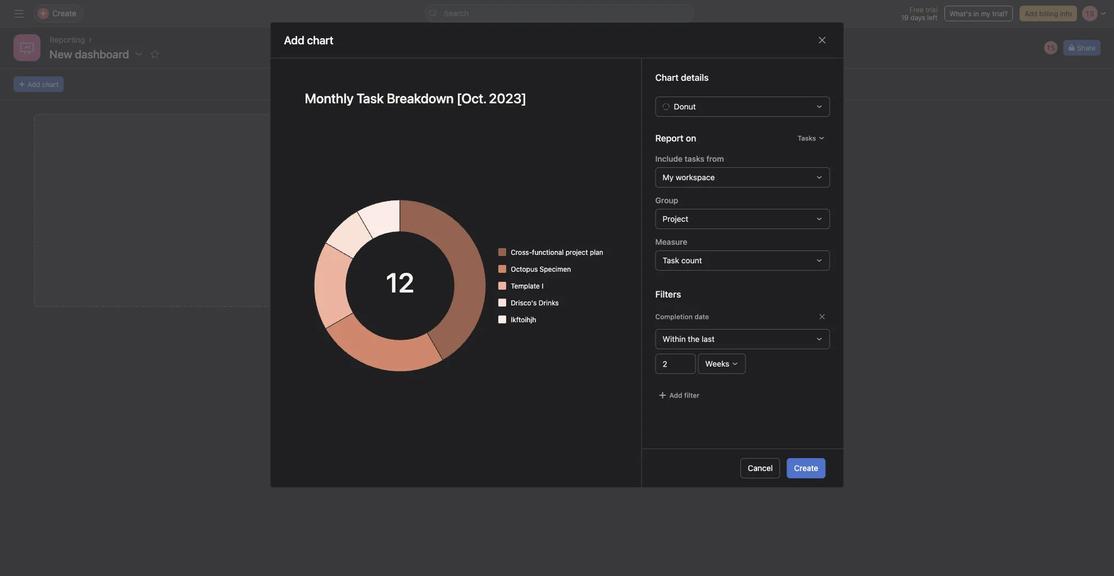 Task type: locate. For each thing, give the bounding box(es) containing it.
ts
[[1047, 44, 1056, 52]]

what's in my trial?
[[950, 10, 1008, 17]]

0 horizontal spatial add
[[28, 80, 40, 88]]

project
[[663, 214, 689, 224]]

chart
[[42, 80, 59, 88]]

drinks
[[539, 299, 559, 307]]

completion date
[[656, 313, 709, 321]]

my
[[981, 10, 991, 17]]

add chart button
[[13, 76, 64, 92]]

reporting
[[49, 35, 85, 44]]

share button
[[1064, 40, 1101, 56]]

last
[[702, 335, 715, 344]]

info
[[1061, 10, 1072, 17]]

measure
[[656, 237, 688, 247]]

add for add filter
[[670, 392, 683, 400]]

add for add billing info
[[1025, 10, 1038, 17]]

count
[[682, 256, 702, 265]]

1 vertical spatial add
[[28, 80, 40, 88]]

lkftoihjh
[[511, 316, 536, 324]]

share
[[1078, 44, 1096, 52]]

workspace
[[676, 173, 715, 182]]

donut button
[[656, 97, 830, 117]]

add
[[1025, 10, 1038, 17], [28, 80, 40, 88], [670, 392, 683, 400]]

cancel button
[[741, 459, 780, 479]]

completion
[[656, 313, 693, 321]]

create button
[[787, 459, 826, 479]]

2 vertical spatial add
[[670, 392, 683, 400]]

0 vertical spatial add
[[1025, 10, 1038, 17]]

what's
[[950, 10, 972, 17]]

report on
[[656, 133, 697, 144]]

add left chart
[[28, 80, 40, 88]]

report image
[[20, 41, 34, 55]]

add for add chart
[[28, 80, 40, 88]]

add billing info button
[[1020, 6, 1077, 21]]

filter
[[684, 392, 700, 400]]

task count button
[[656, 251, 830, 271]]

add left billing at the right top of page
[[1025, 10, 1038, 17]]

within the last
[[663, 335, 715, 344]]

my workspace button
[[656, 167, 830, 188]]

None number field
[[656, 354, 696, 374]]

add left "filter"
[[670, 392, 683, 400]]

19
[[902, 13, 909, 21]]

new dashboard
[[49, 47, 129, 60]]

add billing info
[[1025, 10, 1072, 17]]

functional
[[532, 248, 564, 256]]

template
[[511, 282, 540, 290]]

2 horizontal spatial add
[[1025, 10, 1038, 17]]

search
[[444, 9, 469, 18]]

date
[[695, 313, 709, 321]]

Monthly Task Breakdown [Oct. 2023] text field
[[298, 85, 615, 111]]

add inside dropdown button
[[670, 392, 683, 400]]

search list box
[[425, 4, 694, 22]]

add chart
[[284, 33, 334, 47]]

add chart
[[28, 80, 59, 88]]

1 horizontal spatial add
[[670, 392, 683, 400]]

search button
[[425, 4, 694, 22]]



Task type: vqa. For each thing, say whether or not it's contained in the screenshot.
can
no



Task type: describe. For each thing, give the bounding box(es) containing it.
add filter
[[670, 392, 700, 400]]

close image
[[818, 36, 827, 45]]

add to starred image
[[150, 49, 159, 58]]

specimen
[[540, 265, 571, 273]]

chart details
[[656, 72, 709, 83]]

drisco's
[[511, 299, 537, 307]]

within
[[663, 335, 686, 344]]

trial
[[926, 6, 938, 13]]

octopus specimen
[[511, 265, 571, 273]]

task count
[[663, 256, 702, 265]]

cancel
[[748, 464, 773, 473]]

tasks
[[685, 154, 705, 164]]

drisco's drinks
[[511, 299, 559, 307]]

billing
[[1040, 10, 1059, 17]]

weeks
[[706, 359, 730, 369]]

tasks
[[798, 134, 816, 142]]

task
[[663, 256, 680, 265]]

include tasks from
[[656, 154, 724, 164]]

include
[[656, 154, 683, 164]]

my workspace
[[663, 173, 715, 182]]

reporting link
[[49, 34, 85, 46]]

within the last button
[[656, 329, 830, 350]]

tasks button
[[793, 130, 830, 146]]

the
[[688, 335, 700, 344]]

project
[[566, 248, 588, 256]]

a button to remove the filter image
[[819, 314, 826, 320]]

free trial 19 days left
[[902, 6, 938, 21]]

days
[[911, 13, 926, 21]]

weeks button
[[698, 354, 746, 374]]

cross-functional project plan
[[511, 248, 604, 256]]

trial?
[[993, 10, 1008, 17]]

group
[[656, 196, 679, 205]]

ts button
[[1043, 40, 1059, 56]]

in
[[974, 10, 980, 17]]

filters
[[656, 289, 681, 300]]

i
[[542, 282, 544, 290]]

create
[[794, 464, 819, 473]]

left
[[928, 13, 938, 21]]

template i
[[511, 282, 544, 290]]

my
[[663, 173, 674, 182]]

project button
[[656, 209, 830, 229]]

add filter button
[[656, 388, 703, 404]]

donut
[[674, 102, 696, 111]]

cross-
[[511, 248, 532, 256]]

what's in my trial? button
[[945, 6, 1013, 21]]

plan
[[590, 248, 604, 256]]

from
[[707, 154, 724, 164]]

show options image
[[135, 49, 144, 58]]

octopus
[[511, 265, 538, 273]]

free
[[910, 6, 924, 13]]



